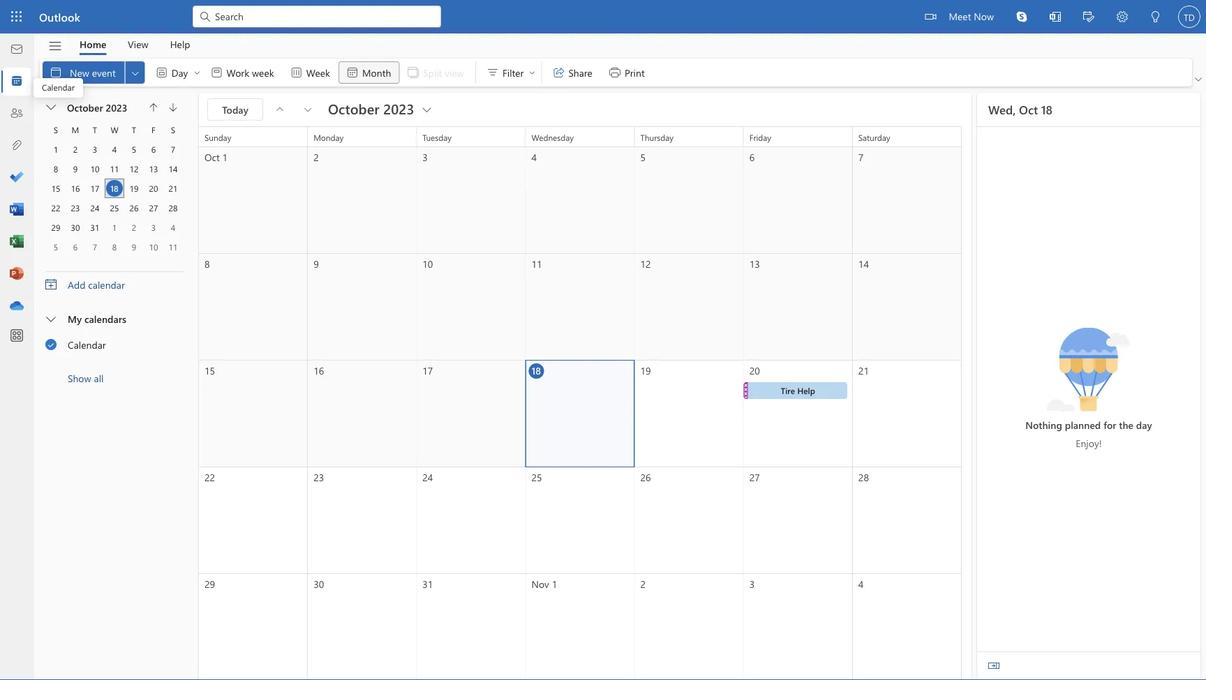 Task type: vqa. For each thing, say whether or not it's contained in the screenshot.


Task type: describe. For each thing, give the bounding box(es) containing it.
1 vertical spatial 15
[[205, 364, 215, 377]]

15 inside 15 button
[[51, 183, 60, 194]]

2 vertical spatial 
[[46, 315, 56, 325]]

7 for 7 button to the left
[[93, 242, 97, 253]]

2 horizontal spatial 5
[[640, 151, 646, 164]]

0 vertical spatial 10 button
[[87, 161, 103, 177]]

2 vertical spatial 10
[[422, 258, 433, 270]]


[[48, 39, 62, 53]]

show all
[[68, 372, 104, 385]]

week
[[306, 66, 330, 79]]

29 button
[[47, 219, 64, 236]]

1 horizontal spatial 13
[[749, 258, 760, 270]]

1 vertical spatial 29
[[205, 578, 215, 591]]

view
[[128, 38, 148, 51]]

 search field
[[193, 0, 441, 31]]

1 horizontal spatial 25
[[531, 471, 542, 484]]

1 vertical spatial 23
[[314, 471, 324, 484]]

 for october
[[420, 102, 434, 116]]

1 vertical spatial 20
[[749, 364, 760, 377]]

0 vertical spatial 11
[[110, 163, 119, 175]]

2 horizontal spatial 9
[[314, 258, 319, 270]]

2 horizontal spatial 8
[[205, 258, 210, 270]]

 button
[[269, 98, 291, 121]]


[[155, 66, 169, 80]]

1 vertical spatial 17
[[422, 364, 433, 377]]

2 vertical spatial 18
[[532, 364, 541, 377]]

 button
[[983, 655, 1005, 678]]

 work week
[[210, 66, 274, 80]]

17 inside button
[[90, 183, 99, 194]]

calendar inside tooltip
[[42, 82, 75, 93]]

1 horizontal spatial 7 button
[[165, 141, 181, 158]]


[[149, 103, 158, 112]]

show
[[68, 372, 91, 385]]

share
[[568, 66, 593, 79]]

31 button
[[87, 219, 103, 236]]

meet
[[949, 9, 971, 22]]

my calendars
[[68, 313, 126, 325]]

 button
[[163, 98, 183, 117]]

17 button
[[87, 180, 103, 197]]

meet now
[[949, 9, 994, 22]]

help button
[[160, 34, 201, 55]]

30 inside 30 button
[[71, 222, 80, 233]]

1 horizontal spatial 2 button
[[126, 219, 142, 236]]

agenda view section
[[977, 93, 1201, 681]]

24 inside button
[[90, 202, 99, 214]]

1 right nov
[[552, 578, 557, 591]]

1 vertical spatial 9
[[132, 242, 136, 253]]

outlook banner
[[0, 0, 1206, 35]]

1 horizontal spatial 22
[[205, 471, 215, 484]]

tire help
[[781, 385, 815, 396]]

for
[[1104, 419, 1116, 432]]

wed,
[[988, 102, 1016, 118]]

work
[[226, 66, 249, 79]]

1 vertical spatial 12
[[640, 258, 651, 270]]

0 vertical spatial  button
[[1192, 73, 1205, 87]]

18 inside the agenda view section
[[1041, 102, 1053, 118]]

1 horizontal spatial 3 button
[[145, 219, 162, 236]]

0 vertical spatial 8 button
[[47, 161, 64, 177]]

0 vertical spatial 11 button
[[106, 161, 123, 177]]

1 horizontal spatial 11
[[169, 242, 178, 253]]

left-rail-appbar navigation
[[3, 34, 31, 322]]

sunday element
[[46, 120, 66, 140]]

october 2023
[[67, 101, 127, 114]]

help inside button
[[797, 385, 815, 396]]

1 vertical spatial 21
[[858, 364, 869, 377]]


[[198, 10, 212, 24]]

0 vertical spatial 8
[[54, 163, 58, 175]]

1 horizontal spatial 27
[[749, 471, 760, 484]]

0 horizontal spatial 7 button
[[87, 239, 103, 255]]


[[608, 66, 622, 80]]

add calendar
[[68, 278, 125, 291]]

show all button
[[34, 366, 193, 391]]

t for thursday element
[[132, 124, 136, 135]]

calendar
[[88, 278, 125, 291]]


[[552, 66, 566, 80]]

5 for left 5 button
[[54, 242, 58, 253]]


[[1016, 11, 1027, 22]]

0 horizontal spatial  button
[[40, 98, 63, 117]]

0 horizontal spatial 6 button
[[67, 239, 84, 255]]

new
[[70, 66, 89, 79]]


[[988, 661, 1000, 672]]

 new event
[[49, 66, 116, 80]]

nothing planned for the day enjoy!
[[1026, 419, 1152, 450]]

thursday
[[640, 132, 674, 143]]

2023 for october 2023 
[[383, 99, 414, 117]]

1 horizontal spatial 14
[[858, 258, 869, 270]]

share group
[[545, 59, 653, 84]]

view button
[[117, 34, 159, 55]]

october 2023 
[[328, 99, 434, 117]]

t for 'tuesday' element
[[93, 124, 97, 135]]

1 vertical spatial 
[[46, 103, 56, 112]]

2 horizontal spatial 11
[[531, 258, 542, 270]]

 button
[[1072, 0, 1106, 35]]

15 button
[[47, 180, 64, 197]]

30 button
[[67, 219, 84, 236]]


[[45, 338, 57, 350]]

s for sunday element
[[54, 124, 58, 135]]

enjoy!
[[1076, 437, 1102, 450]]

td image
[[1178, 6, 1201, 28]]

1 horizontal spatial 8
[[112, 242, 117, 253]]

 filter 
[[486, 66, 536, 80]]

print
[[625, 66, 645, 79]]

1 horizontal spatial 11 button
[[165, 239, 181, 255]]


[[925, 11, 936, 22]]

1 vertical spatial 8 button
[[106, 239, 123, 255]]

14 button
[[165, 161, 181, 177]]

20 inside button
[[149, 183, 158, 194]]

0 vertical spatial 5 button
[[126, 141, 142, 158]]

22 button
[[47, 200, 64, 216]]

filter
[[503, 66, 524, 79]]

home button
[[69, 34, 117, 55]]

0 horizontal spatial 5 button
[[47, 239, 64, 255]]

outlook link
[[39, 0, 80, 34]]

16 inside button
[[71, 183, 80, 194]]

 button
[[41, 34, 69, 58]]

 inside button
[[302, 104, 313, 115]]

list box inside the october 2023 application
[[34, 306, 193, 391]]

22 inside button
[[51, 202, 60, 214]]

26 button
[[126, 200, 142, 216]]

1 vertical spatial 9 button
[[126, 239, 142, 255]]

monday element
[[66, 120, 85, 140]]

 button
[[1005, 0, 1039, 34]]

monday
[[314, 132, 343, 143]]


[[486, 66, 500, 80]]

nov
[[531, 578, 549, 591]]

wed, oct 18
[[988, 102, 1053, 118]]

 day 
[[155, 66, 201, 80]]

tire
[[781, 385, 795, 396]]

1 vertical spatial 16
[[314, 364, 324, 377]]

tab list inside the october 2023 application
[[69, 34, 201, 55]]

27 button
[[145, 200, 162, 216]]

0 vertical spatial 9
[[73, 163, 78, 175]]

0 vertical spatial 2 button
[[67, 141, 84, 158]]

1 vertical spatial 1 button
[[106, 219, 123, 236]]

all
[[94, 372, 104, 385]]

today button
[[207, 98, 263, 121]]


[[346, 66, 359, 80]]

 for 
[[193, 68, 201, 77]]

1 horizontal spatial 6
[[151, 144, 156, 155]]

 button for 
[[192, 61, 203, 84]]

october 2023 button
[[60, 98, 144, 117]]

friday element
[[144, 120, 163, 140]]


[[1050, 11, 1061, 22]]

calendar image
[[10, 75, 24, 89]]

2 horizontal spatial 7
[[858, 151, 864, 164]]

0 vertical spatial 3 button
[[87, 141, 103, 158]]

word image
[[10, 203, 24, 217]]

27 inside button
[[149, 202, 158, 214]]


[[169, 103, 177, 112]]


[[289, 66, 303, 80]]

f
[[152, 124, 156, 135]]

13 inside button
[[149, 163, 158, 175]]

friday
[[749, 132, 771, 143]]

thursday element
[[124, 120, 144, 140]]

tuesday
[[422, 132, 452, 143]]

tire help button
[[744, 383, 847, 399]]

0 vertical spatial 1 button
[[47, 141, 64, 158]]

2 horizontal spatial 6
[[749, 151, 755, 164]]

october for october 2023 
[[328, 99, 379, 117]]


[[274, 104, 285, 115]]

 button
[[297, 98, 319, 121]]

calendar tooltip
[[34, 78, 83, 98]]

23 button
[[67, 200, 84, 216]]

files image
[[10, 139, 24, 153]]

calendars
[[84, 313, 126, 325]]

13 button
[[145, 161, 162, 177]]

1 horizontal spatial 6 button
[[145, 141, 162, 158]]


[[1083, 11, 1094, 22]]

 button
[[1106, 0, 1139, 35]]


[[49, 66, 63, 80]]



Task type: locate. For each thing, give the bounding box(es) containing it.
15
[[51, 183, 60, 194], [205, 364, 215, 377]]

10 for 10 button to the top
[[90, 163, 99, 175]]

2023 for october 2023
[[106, 101, 127, 114]]

today
[[222, 103, 248, 116]]

0 horizontal spatial 4 button
[[106, 141, 123, 158]]

1 down sunday
[[222, 151, 228, 164]]

mail image
[[10, 43, 24, 57]]

20 button
[[145, 180, 162, 197]]

powerpoint image
[[10, 267, 24, 281]]

help up day
[[170, 38, 190, 51]]

1 vertical spatial 10 button
[[145, 239, 162, 255]]

oct 1
[[205, 151, 228, 164]]


[[1117, 11, 1128, 22]]

14
[[169, 163, 178, 175], [858, 258, 869, 270]]

22
[[51, 202, 60, 214], [205, 471, 215, 484]]

0 horizontal spatial 19
[[130, 183, 139, 194]]

9
[[73, 163, 78, 175], [132, 242, 136, 253], [314, 258, 319, 270]]

2  button from the left
[[192, 61, 203, 84]]

 right day
[[193, 68, 201, 77]]

7 down the saturday element
[[171, 144, 175, 155]]

1 vertical spatial 28
[[858, 471, 869, 484]]

4
[[112, 144, 117, 155], [531, 151, 537, 164], [171, 222, 175, 233], [858, 578, 864, 591]]

saturday
[[858, 132, 890, 143]]

1 horizontal spatial 28
[[858, 471, 869, 484]]

0 horizontal spatial 5
[[54, 242, 58, 253]]

1 horizontal spatial 31
[[422, 578, 433, 591]]

calendar down 
[[42, 82, 75, 93]]

october down 
[[328, 99, 379, 117]]

tab list containing home
[[69, 34, 201, 55]]

0 vertical spatial 9 button
[[67, 161, 84, 177]]

october up m
[[67, 101, 103, 114]]

4 button down the wednesday "element"
[[106, 141, 123, 158]]

oct down sunday
[[205, 151, 220, 164]]

26 inside 26 button
[[130, 202, 139, 214]]

excel image
[[10, 235, 24, 249]]

 right filter
[[528, 68, 536, 77]]


[[130, 67, 141, 78], [193, 68, 201, 77], [528, 68, 536, 77], [420, 102, 434, 116], [302, 104, 313, 115]]

 button
[[125, 61, 145, 84], [192, 61, 203, 84]]

0 horizontal spatial 21
[[169, 183, 178, 194]]

nothing
[[1026, 419, 1062, 432]]

0 horizontal spatial 31
[[90, 222, 99, 233]]

new group
[[43, 59, 473, 87]]

oct inside the agenda view section
[[1019, 102, 1038, 118]]

1 vertical spatial 30
[[314, 578, 324, 591]]

0 horizontal spatial 24
[[90, 202, 99, 214]]

24 button
[[87, 200, 103, 216]]

1 vertical spatial 11 button
[[165, 239, 181, 255]]

1 horizontal spatial 10 button
[[145, 239, 162, 255]]

1 horizontal spatial 5 button
[[126, 141, 142, 158]]

1 horizontal spatial 30
[[314, 578, 324, 591]]

0 horizontal spatial 15
[[51, 183, 60, 194]]

 inside  filter 
[[528, 68, 536, 77]]

31
[[90, 222, 99, 233], [422, 578, 433, 591]]

6
[[151, 144, 156, 155], [749, 151, 755, 164], [73, 242, 78, 253]]

 right the 
[[302, 104, 313, 115]]

1 horizontal spatial t
[[132, 124, 136, 135]]

2 vertical spatial 9
[[314, 258, 319, 270]]

day
[[1136, 419, 1152, 432]]

9 button up 16 button
[[67, 161, 84, 177]]

25 button
[[106, 200, 123, 216]]

 up tuesday
[[420, 102, 434, 116]]

4 button down 28 button
[[165, 219, 181, 236]]

1 horizontal spatial 17
[[422, 364, 433, 377]]

0 vertical spatial help
[[170, 38, 190, 51]]

 inside ' day '
[[193, 68, 201, 77]]

7 down 31 button on the top left of the page
[[93, 242, 97, 253]]

s right f on the left top
[[171, 124, 175, 135]]

18 button
[[106, 180, 123, 197]]

23
[[71, 202, 80, 214], [314, 471, 324, 484]]

the
[[1119, 419, 1134, 432]]

1 horizontal spatial  button
[[1192, 73, 1205, 87]]

1 s from the left
[[54, 124, 58, 135]]

 month
[[346, 66, 391, 80]]

s for the saturday element
[[171, 124, 175, 135]]

1 vertical spatial 18
[[110, 183, 118, 194]]

5 for the top 5 button
[[132, 144, 136, 155]]

 button right day
[[192, 61, 203, 84]]

7 down saturday
[[858, 151, 864, 164]]

 left my
[[46, 315, 56, 325]]

wednesday element
[[105, 120, 124, 140]]

 button
[[144, 98, 163, 117]]

8 button up calendar
[[106, 239, 123, 255]]

1 horizontal spatial 23
[[314, 471, 324, 484]]

2 s from the left
[[171, 124, 175, 135]]

1 button down sunday element
[[47, 141, 64, 158]]

16
[[71, 183, 80, 194], [314, 364, 324, 377]]

0 vertical spatial 7 button
[[165, 141, 181, 158]]

nov 1
[[531, 578, 557, 591]]

1 horizontal spatial 7
[[171, 144, 175, 155]]

0 horizontal spatial 29
[[51, 222, 60, 233]]

1 horizontal spatial  button
[[192, 61, 203, 84]]

0 horizontal spatial t
[[93, 124, 97, 135]]

19 inside button
[[130, 183, 139, 194]]

8 button up 15 button
[[47, 161, 64, 177]]

1 vertical spatial 3 button
[[145, 219, 162, 236]]

Search field
[[214, 9, 433, 23]]

0 horizontal spatial october
[[67, 101, 103, 114]]

5 down 29 button
[[54, 242, 58, 253]]

0 vertical spatial 21
[[169, 183, 178, 194]]

1 horizontal spatial 4 button
[[165, 219, 181, 236]]

tuesday element
[[85, 120, 105, 140]]

0 horizontal spatial 18
[[110, 183, 118, 194]]

 inside popup button
[[130, 67, 141, 78]]

2023 inside the october 2023 button
[[106, 101, 127, 114]]

0 horizontal spatial 27
[[149, 202, 158, 214]]


[[1150, 11, 1161, 22]]

help inside button
[[170, 38, 190, 51]]

now
[[974, 9, 994, 22]]

1 horizontal spatial oct
[[1019, 102, 1038, 118]]

1 horizontal spatial 1 button
[[106, 219, 123, 236]]

oct
[[1019, 102, 1038, 118], [205, 151, 220, 164]]

1  button from the left
[[125, 61, 145, 84]]

10 for bottom 10 button
[[149, 242, 158, 253]]

5 button
[[126, 141, 142, 158], [47, 239, 64, 255]]

14 inside 14 button
[[169, 163, 178, 175]]

 print
[[608, 66, 645, 80]]

 down td icon
[[1195, 76, 1202, 83]]

 down the calendar tooltip
[[46, 103, 56, 112]]

25 inside button
[[110, 202, 119, 214]]

 share
[[552, 66, 593, 80]]

list box containing my calendars
[[34, 306, 193, 391]]

1 t from the left
[[93, 124, 97, 135]]

1 vertical spatial 4 button
[[165, 219, 181, 236]]

31 inside button
[[90, 222, 99, 233]]

21 inside button
[[169, 183, 178, 194]]

1 vertical spatial 22
[[205, 471, 215, 484]]

1 right 31 button on the top left of the page
[[112, 222, 117, 233]]

help right tire
[[797, 385, 815, 396]]

add
[[68, 278, 86, 291]]

13
[[149, 163, 158, 175], [749, 258, 760, 270]]

 button
[[1192, 73, 1205, 87], [40, 98, 63, 117]]

0 horizontal spatial 16
[[71, 183, 80, 194]]

7
[[171, 144, 175, 155], [858, 151, 864, 164], [93, 242, 97, 253]]

10 button
[[87, 161, 103, 177], [145, 239, 162, 255]]

2 button
[[67, 141, 84, 158], [126, 219, 142, 236]]

6 button down friday element
[[145, 141, 162, 158]]

20 up 27 button at the top left of page
[[149, 183, 158, 194]]

1 vertical spatial 11
[[169, 242, 178, 253]]

1 vertical spatial oct
[[205, 151, 220, 164]]

 button down td icon
[[1192, 73, 1205, 87]]

5 down thursday
[[640, 151, 646, 164]]

25
[[110, 202, 119, 214], [531, 471, 542, 484]]

s left m
[[54, 124, 58, 135]]

10
[[90, 163, 99, 175], [149, 242, 158, 253], [422, 258, 433, 270]]

wednesday
[[531, 132, 574, 143]]

1 vertical spatial calendar
[[68, 338, 106, 351]]

october
[[328, 99, 379, 117], [67, 101, 103, 114]]

30
[[71, 222, 80, 233], [314, 578, 324, 591]]

16 button
[[67, 180, 84, 197]]

6 down 'friday'
[[749, 151, 755, 164]]

t right m
[[93, 124, 97, 135]]

 inside october 2023 
[[420, 102, 434, 116]]

2 t from the left
[[132, 124, 136, 135]]

0 vertical spatial 31
[[90, 222, 99, 233]]

6 down friday element
[[151, 144, 156, 155]]

3 button down 27 button at the top left of page
[[145, 219, 162, 236]]

28
[[169, 202, 178, 214], [858, 471, 869, 484]]


[[1195, 76, 1202, 83], [46, 103, 56, 112], [46, 315, 56, 325]]

0 horizontal spatial 22
[[51, 202, 60, 214]]

2 horizontal spatial 18
[[1041, 102, 1053, 118]]

outlook
[[39, 9, 80, 24]]

0 horizontal spatial oct
[[205, 151, 220, 164]]

0 horizontal spatial 13
[[149, 163, 158, 175]]

7 button down 31 button on the top left of the page
[[87, 239, 103, 255]]

3 button
[[87, 141, 103, 158], [145, 219, 162, 236]]

onedrive image
[[10, 299, 24, 313]]

5 button down 29 button
[[47, 239, 64, 255]]

12 inside button
[[130, 163, 139, 175]]

1 down sunday element
[[54, 144, 58, 155]]

tab list
[[69, 34, 201, 55]]

18 inside button
[[110, 183, 118, 194]]

10 button up 17 button
[[87, 161, 103, 177]]

october inside button
[[67, 101, 103, 114]]

0 horizontal spatial 9
[[73, 163, 78, 175]]

12 button
[[126, 161, 142, 177]]

28 button
[[165, 200, 181, 216]]

1 vertical spatial 6 button
[[67, 239, 84, 255]]

26
[[130, 202, 139, 214], [640, 471, 651, 484]]

calendar element
[[3, 66, 31, 98]]

8
[[54, 163, 58, 175], [112, 242, 117, 253], [205, 258, 210, 270]]

20 up tire help button
[[749, 364, 760, 377]]

 for 
[[528, 68, 536, 77]]

9 button down 26 button
[[126, 239, 142, 255]]

1 horizontal spatial 29
[[205, 578, 215, 591]]

11
[[110, 163, 119, 175], [169, 242, 178, 253], [531, 258, 542, 270]]

19 button
[[126, 180, 142, 197]]

t inside thursday element
[[132, 124, 136, 135]]

saturday element
[[163, 120, 183, 140]]

29 inside button
[[51, 222, 60, 233]]

1 horizontal spatial 21
[[858, 364, 869, 377]]

0 vertical spatial 6 button
[[145, 141, 162, 158]]

1 vertical spatial 8
[[112, 242, 117, 253]]

my
[[68, 313, 82, 325]]

october for october 2023
[[67, 101, 103, 114]]

1 vertical spatial 2 button
[[126, 219, 142, 236]]

10 button down 27 button at the top left of page
[[145, 239, 162, 255]]

2 button down 26 button
[[126, 219, 142, 236]]

5 button down thursday element
[[126, 141, 142, 158]]

1 horizontal spatial 18
[[532, 364, 541, 377]]

 left 
[[130, 67, 141, 78]]

1 horizontal spatial 9 button
[[126, 239, 142, 255]]

7 for 7 button to the right
[[171, 144, 175, 155]]

week
[[252, 66, 274, 79]]

s
[[54, 124, 58, 135], [171, 124, 175, 135]]

more apps image
[[10, 329, 24, 343]]

month
[[362, 66, 391, 79]]

21 button
[[165, 180, 181, 197]]

0 horizontal spatial 28
[[169, 202, 178, 214]]

 button up sunday element
[[40, 98, 63, 117]]

october 2023 application
[[0, 0, 1206, 681]]

 button for 
[[125, 61, 145, 84]]

1 horizontal spatial 5
[[132, 144, 136, 155]]

6 down 30 button
[[73, 242, 78, 253]]

0 vertical spatial 4 button
[[106, 141, 123, 158]]

 button left 
[[125, 61, 145, 84]]

1 button
[[47, 141, 64, 158], [106, 219, 123, 236]]

 week
[[289, 66, 330, 80]]

1 horizontal spatial october
[[328, 99, 379, 117]]

0 horizontal spatial 26
[[130, 202, 139, 214]]

11 button
[[106, 161, 123, 177], [165, 239, 181, 255]]

calendar down my calendars
[[68, 338, 106, 351]]

1 horizontal spatial 19
[[640, 364, 651, 377]]

0 horizontal spatial 14
[[169, 163, 178, 175]]

11 button up 18 cell
[[106, 161, 123, 177]]


[[45, 279, 57, 290]]

1 button right 31 button on the top left of the page
[[106, 219, 123, 236]]

people image
[[10, 107, 24, 121]]

t inside 'tuesday' element
[[93, 124, 97, 135]]

home
[[80, 38, 106, 51]]

list box
[[34, 306, 193, 391]]

 button
[[1139, 0, 1173, 35]]

0 horizontal spatial 3 button
[[87, 141, 103, 158]]

w
[[111, 124, 118, 135]]

7 button down the saturday element
[[165, 141, 181, 158]]

28 inside 28 button
[[169, 202, 178, 214]]

5 down thursday element
[[132, 144, 136, 155]]

0 vertical spatial 18
[[1041, 102, 1053, 118]]

0 vertical spatial 
[[1195, 76, 1202, 83]]

2 button down monday element
[[67, 141, 84, 158]]

2023 up the wednesday "element"
[[106, 101, 127, 114]]

1 horizontal spatial 9
[[132, 242, 136, 253]]

1 horizontal spatial 16
[[314, 364, 324, 377]]

1 vertical spatial 26
[[640, 471, 651, 484]]

11 button down 28 button
[[165, 239, 181, 255]]

1 vertical spatial 5 button
[[47, 239, 64, 255]]

0 vertical spatial 10
[[90, 163, 99, 175]]

1 vertical spatial 24
[[422, 471, 433, 484]]

m
[[72, 124, 79, 135]]

2023 down the month
[[383, 99, 414, 117]]

oct right wed,
[[1019, 102, 1038, 118]]

23 inside button
[[71, 202, 80, 214]]

6 button down 30 button
[[67, 239, 84, 255]]

18 cell
[[105, 179, 124, 198]]

planned
[[1065, 419, 1101, 432]]

to do image
[[10, 171, 24, 185]]

0 horizontal spatial 6
[[73, 242, 78, 253]]

1 horizontal spatial 26
[[640, 471, 651, 484]]

3 button down 'tuesday' element
[[87, 141, 103, 158]]


[[210, 66, 224, 80]]

0 vertical spatial 27
[[149, 202, 158, 214]]

0 horizontal spatial 8
[[54, 163, 58, 175]]

0 horizontal spatial s
[[54, 124, 58, 135]]

t right the wednesday "element"
[[132, 124, 136, 135]]

2
[[73, 144, 78, 155], [314, 151, 319, 164], [132, 222, 136, 233], [640, 578, 646, 591]]

0 vertical spatial 30
[[71, 222, 80, 233]]



